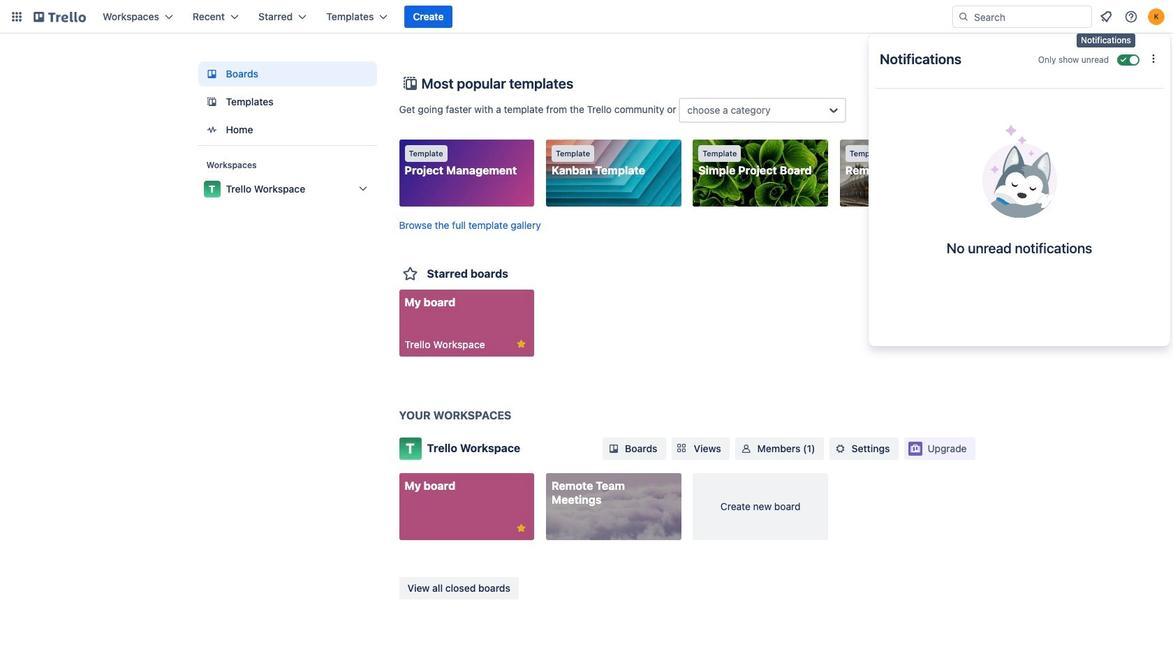 Task type: vqa. For each thing, say whether or not it's contained in the screenshot.
the leftmost sm image
yes



Task type: describe. For each thing, give the bounding box(es) containing it.
kendallparks02 (kendallparks02) image
[[1148, 8, 1165, 25]]

back to home image
[[34, 6, 86, 28]]

taco image
[[982, 125, 1057, 218]]

0 notifications image
[[1098, 8, 1115, 25]]

search image
[[958, 11, 970, 22]]

open information menu image
[[1125, 10, 1139, 24]]

2 sm image from the left
[[834, 442, 848, 456]]

click to unstar this board. it will be removed from your starred list. image
[[515, 338, 528, 350]]

primary element
[[0, 0, 1174, 34]]



Task type: locate. For each thing, give the bounding box(es) containing it.
tooltip
[[1077, 34, 1136, 47]]

template board image
[[204, 94, 220, 110]]

click to unstar this board. it will be removed from your starred list. image
[[515, 523, 528, 535]]

1 horizontal spatial sm image
[[834, 442, 848, 456]]

1 sm image from the left
[[607, 442, 621, 456]]

board image
[[204, 66, 220, 82]]

sm image
[[740, 442, 753, 456]]

sm image
[[607, 442, 621, 456], [834, 442, 848, 456]]

Search field
[[970, 6, 1092, 27]]

home image
[[204, 122, 220, 138]]

0 horizontal spatial sm image
[[607, 442, 621, 456]]



